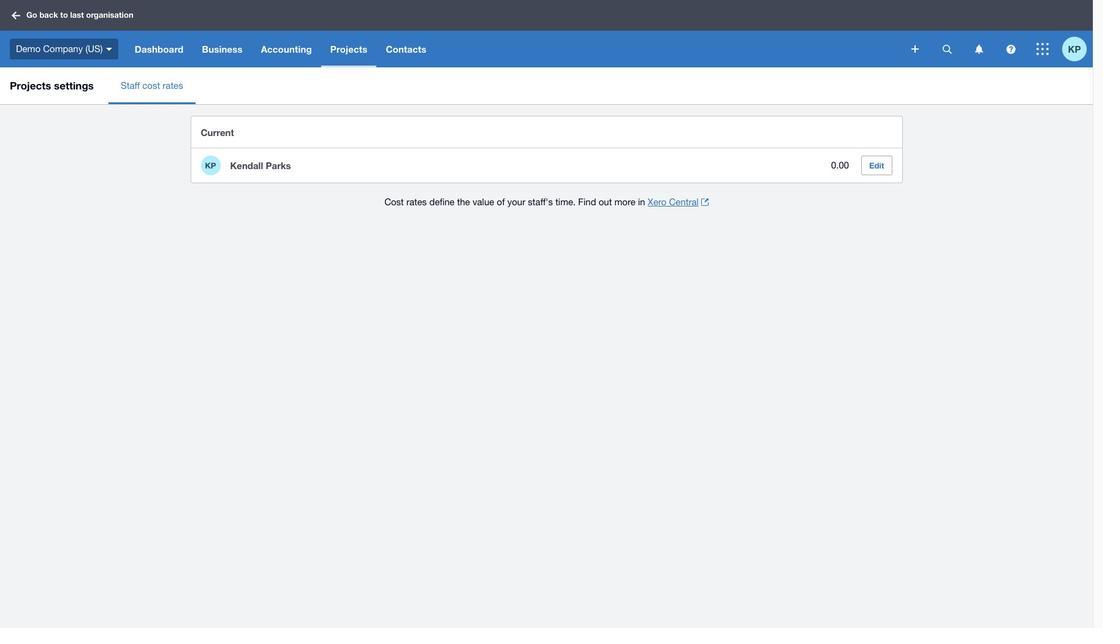 Task type: locate. For each thing, give the bounding box(es) containing it.
0 horizontal spatial projects
[[10, 79, 51, 92]]

svg image
[[1036, 43, 1049, 55], [942, 44, 952, 54], [975, 44, 983, 54], [106, 48, 112, 51]]

demo company (us) button
[[0, 31, 125, 67]]

projects left contacts
[[330, 44, 367, 55]]

0 horizontal spatial svg image
[[12, 11, 20, 19]]

1 horizontal spatial projects
[[330, 44, 367, 55]]

your
[[507, 197, 525, 207]]

projects down demo
[[10, 79, 51, 92]]

kp
[[1068, 43, 1081, 54], [205, 161, 216, 170]]

projects
[[330, 44, 367, 55], [10, 79, 51, 92]]

xero
[[648, 197, 666, 207]]

in
[[638, 197, 645, 207]]

kp button
[[1062, 31, 1093, 67]]

banner containing kp
[[0, 0, 1093, 67]]

projects settings
[[10, 79, 94, 92]]

1 vertical spatial kp
[[205, 161, 216, 170]]

0 horizontal spatial rates
[[163, 80, 183, 91]]

go back to last organisation link
[[7, 4, 141, 26]]

0 vertical spatial projects
[[330, 44, 367, 55]]

demo
[[16, 43, 40, 54]]

edit
[[869, 161, 884, 170]]

1 horizontal spatial kp
[[1068, 43, 1081, 54]]

time.
[[555, 197, 576, 207]]

svg image
[[12, 11, 20, 19], [1006, 44, 1015, 54], [911, 45, 919, 53]]

rates
[[163, 80, 183, 91], [406, 197, 427, 207]]

projects inside projects dropdown button
[[330, 44, 367, 55]]

1 horizontal spatial svg image
[[911, 45, 919, 53]]

to
[[60, 10, 68, 20]]

projects for projects settings
[[10, 79, 51, 92]]

2 horizontal spatial svg image
[[1006, 44, 1015, 54]]

contacts button
[[377, 31, 436, 67]]

go back to last organisation
[[26, 10, 133, 20]]

settings
[[54, 79, 94, 92]]

value
[[473, 197, 494, 207]]

projects for projects
[[330, 44, 367, 55]]

0 vertical spatial kp
[[1068, 43, 1081, 54]]

1 vertical spatial projects
[[10, 79, 51, 92]]

demo company (us)
[[16, 43, 103, 54]]

accounting button
[[252, 31, 321, 67]]

business button
[[193, 31, 252, 67]]

0 vertical spatial rates
[[163, 80, 183, 91]]

kendall
[[230, 160, 263, 171]]

banner
[[0, 0, 1093, 67]]

current
[[201, 127, 234, 138]]

staff cost rates
[[121, 80, 183, 91]]

contacts
[[386, 44, 426, 55]]

cost
[[142, 80, 160, 91]]

1 horizontal spatial rates
[[406, 197, 427, 207]]

svg image inside go back to last organisation link
[[12, 11, 20, 19]]

back
[[39, 10, 58, 20]]

business
[[202, 44, 242, 55]]



Task type: describe. For each thing, give the bounding box(es) containing it.
go
[[26, 10, 37, 20]]

dashboard
[[135, 44, 184, 55]]

svg image inside demo company (us) popup button
[[106, 48, 112, 51]]

edit button
[[861, 156, 892, 175]]

kendall parks
[[230, 160, 291, 171]]

staff cost rates link
[[108, 67, 195, 104]]

kp inside "popup button"
[[1068, 43, 1081, 54]]

more
[[614, 197, 635, 207]]

central
[[669, 197, 699, 207]]

staff's
[[528, 197, 553, 207]]

company
[[43, 43, 83, 54]]

last
[[70, 10, 84, 20]]

0.00
[[831, 160, 849, 171]]

find
[[578, 197, 596, 207]]

dashboard link
[[125, 31, 193, 67]]

the
[[457, 197, 470, 207]]

parks
[[266, 160, 291, 171]]

cost
[[384, 197, 404, 207]]

define
[[429, 197, 455, 207]]

accounting
[[261, 44, 312, 55]]

1 vertical spatial rates
[[406, 197, 427, 207]]

(us)
[[85, 43, 103, 54]]

organisation
[[86, 10, 133, 20]]

projects button
[[321, 31, 377, 67]]

out
[[599, 197, 612, 207]]

0 horizontal spatial kp
[[205, 161, 216, 170]]

xero central link
[[648, 195, 708, 210]]

cost rates define the value of your staff's time. find out more in xero central
[[384, 197, 699, 207]]

staff
[[121, 80, 140, 91]]

of
[[497, 197, 505, 207]]



Task type: vqa. For each thing, say whether or not it's contained in the screenshot.
Accounting dropdown button
yes



